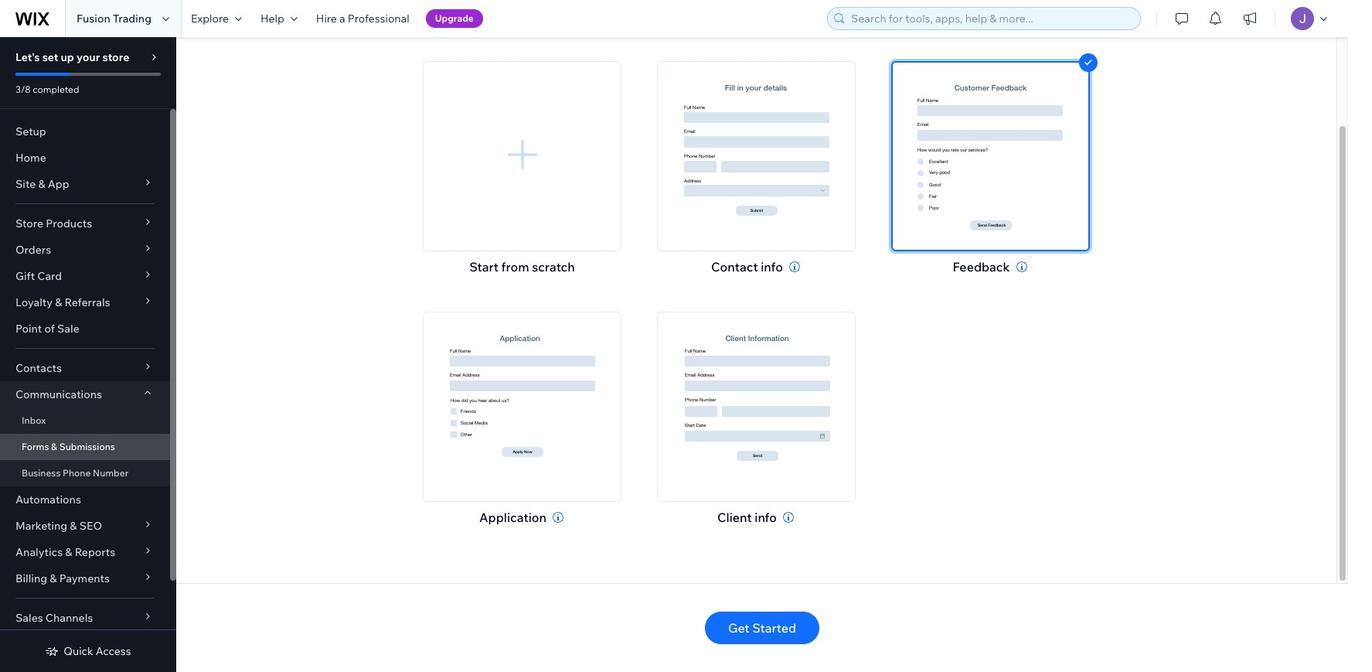 Task type: locate. For each thing, give the bounding box(es) containing it.
contacts
[[15, 361, 62, 375]]

3/8
[[15, 84, 31, 95]]

upgrade
[[435, 12, 474, 24]]

app
[[48, 177, 69, 191]]

& inside "popup button"
[[55, 295, 62, 309]]

sales channels
[[15, 611, 93, 625]]

forms & submissions link
[[0, 434, 170, 460]]

billing
[[15, 572, 47, 585]]

from
[[502, 259, 529, 275]]

phone
[[63, 467, 91, 479]]

communications
[[15, 387, 102, 401]]

quick access
[[64, 644, 131, 658]]

get started button
[[705, 612, 820, 644]]

orders button
[[0, 237, 170, 263]]

& right loyalty
[[55, 295, 62, 309]]

inbox
[[22, 415, 46, 426]]

& left 'reports'
[[65, 545, 72, 559]]

hire a professional
[[316, 12, 410, 26]]

let's
[[15, 50, 40, 64]]

marketing
[[15, 519, 67, 533]]

& right "billing"
[[50, 572, 57, 585]]

info right 'client'
[[755, 510, 777, 525]]

business phone number link
[[0, 460, 170, 486]]

help button
[[251, 0, 307, 37]]

seo
[[79, 519, 102, 533]]

info
[[761, 259, 783, 275], [755, 510, 777, 525]]

& for site
[[38, 177, 45, 191]]

start
[[470, 259, 499, 275]]

info right contact
[[761, 259, 783, 275]]

&
[[38, 177, 45, 191], [55, 295, 62, 309], [51, 441, 57, 452], [70, 519, 77, 533], [65, 545, 72, 559], [50, 572, 57, 585]]

0 vertical spatial info
[[761, 259, 783, 275]]

contact
[[712, 259, 758, 275]]

reports
[[75, 545, 115, 559]]

feedback
[[953, 259, 1010, 275]]

loyalty & referrals
[[15, 295, 110, 309]]

& left 'seo'
[[70, 519, 77, 533]]

& for loyalty
[[55, 295, 62, 309]]

channels
[[46, 611, 93, 625]]

point of sale link
[[0, 316, 170, 342]]

site
[[15, 177, 36, 191]]

& for marketing
[[70, 519, 77, 533]]

3/8 completed
[[15, 84, 79, 95]]

sale
[[57, 322, 79, 336]]

store products
[[15, 217, 92, 230]]

start from scratch
[[470, 259, 575, 275]]

setup
[[15, 125, 46, 138]]

gift
[[15, 269, 35, 283]]

payments
[[59, 572, 110, 585]]

referrals
[[65, 295, 110, 309]]

marketing & seo button
[[0, 513, 170, 539]]

completed
[[33, 84, 79, 95]]

loyalty
[[15, 295, 53, 309]]

loyalty & referrals button
[[0, 289, 170, 316]]

& right 'forms'
[[51, 441, 57, 452]]

home
[[15, 151, 46, 165]]

& right site
[[38, 177, 45, 191]]

gift card
[[15, 269, 62, 283]]

billing & payments button
[[0, 565, 170, 592]]

explore
[[191, 12, 229, 26]]

hire
[[316, 12, 337, 26]]

store
[[102, 50, 129, 64]]

up
[[61, 50, 74, 64]]

1 vertical spatial info
[[755, 510, 777, 525]]

get started
[[728, 620, 797, 636]]

scratch
[[532, 259, 575, 275]]

fusion trading
[[77, 12, 152, 26]]

your
[[77, 50, 100, 64]]

sales
[[15, 611, 43, 625]]

communications button
[[0, 381, 170, 408]]

& for analytics
[[65, 545, 72, 559]]



Task type: describe. For each thing, give the bounding box(es) containing it.
gift card button
[[0, 263, 170, 289]]

quick
[[64, 644, 93, 658]]

home link
[[0, 145, 170, 171]]

quick access button
[[45, 644, 131, 658]]

business phone number
[[22, 467, 129, 479]]

site & app button
[[0, 171, 170, 197]]

automations
[[15, 493, 81, 507]]

submissions
[[59, 441, 115, 452]]

sidebar element
[[0, 37, 176, 672]]

forms & submissions
[[22, 441, 115, 452]]

point of sale
[[15, 322, 79, 336]]

point
[[15, 322, 42, 336]]

products
[[46, 217, 92, 230]]

upgrade button
[[426, 9, 483, 28]]

inbox link
[[0, 408, 170, 434]]

info for client info
[[755, 510, 777, 525]]

number
[[93, 467, 129, 479]]

set
[[42, 50, 58, 64]]

trading
[[113, 12, 152, 26]]

store
[[15, 217, 43, 230]]

contact info
[[712, 259, 783, 275]]

& for billing
[[50, 572, 57, 585]]

& for forms
[[51, 441, 57, 452]]

card
[[37, 269, 62, 283]]

application
[[479, 510, 547, 525]]

analytics & reports button
[[0, 539, 170, 565]]

access
[[96, 644, 131, 658]]

info for contact info
[[761, 259, 783, 275]]

professional
[[348, 12, 410, 26]]

marketing & seo
[[15, 519, 102, 533]]

help
[[261, 12, 284, 26]]

client info
[[718, 510, 777, 525]]

store products button
[[0, 210, 170, 237]]

setup link
[[0, 118, 170, 145]]

forms
[[22, 441, 49, 452]]

automations link
[[0, 486, 170, 513]]

hire a professional link
[[307, 0, 419, 37]]

analytics
[[15, 545, 63, 559]]

analytics & reports
[[15, 545, 115, 559]]

sales channels button
[[0, 605, 170, 631]]

business
[[22, 467, 61, 479]]

started
[[753, 620, 797, 636]]

let's set up your store
[[15, 50, 129, 64]]

client
[[718, 510, 752, 525]]

contacts button
[[0, 355, 170, 381]]

site & app
[[15, 177, 69, 191]]

of
[[44, 322, 55, 336]]

get
[[728, 620, 750, 636]]

Search for tools, apps, help & more... field
[[847, 8, 1136, 29]]

fusion
[[77, 12, 110, 26]]

orders
[[15, 243, 51, 257]]

billing & payments
[[15, 572, 110, 585]]

a
[[340, 12, 345, 26]]



Task type: vqa. For each thing, say whether or not it's contained in the screenshot.
set
yes



